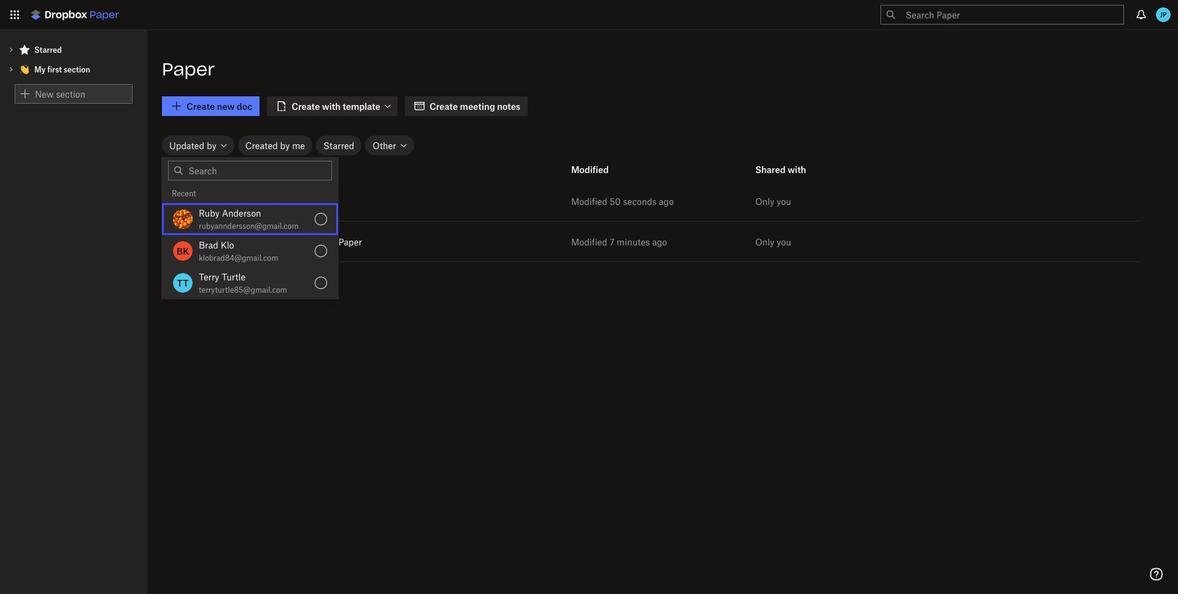 Task type: locate. For each thing, give the bounding box(es) containing it.
menu item containing terry turtle
[[162, 267, 338, 299]]

shared
[[756, 164, 786, 175]]

1 horizontal spatial paper
[[230, 195, 253, 207]]

starred right me
[[323, 140, 354, 151]]

create left new
[[187, 101, 215, 112]]

1 horizontal spatial my
[[215, 195, 227, 207]]

row down seconds
[[162, 219, 1140, 264]]

2 row group from the top
[[162, 179, 1140, 264]]

1 create from the left
[[187, 101, 215, 112]]

🎉 getting started with dropbox paper cell
[[162, 222, 500, 261]]

1 vertical spatial with
[[282, 236, 299, 247]]

klobrad84@gmail.com
[[199, 253, 278, 263]]

table containing name
[[162, 158, 1164, 579]]

0 horizontal spatial by
[[207, 140, 217, 151]]

doc
[[237, 101, 252, 112], [255, 195, 270, 207]]

0 vertical spatial paper
[[162, 62, 215, 79]]

modified
[[571, 164, 609, 175], [571, 195, 608, 207], [571, 236, 608, 247]]

1 vertical spatial starred
[[323, 140, 354, 151]]

paper up anderson
[[230, 195, 253, 207]]

1 you from the top
[[777, 195, 791, 207]]

brad
[[199, 239, 218, 250]]

only for modified 7 minutes ago
[[756, 236, 775, 247]]

2 create from the left
[[430, 101, 458, 112]]

row group
[[162, 158, 1128, 181], [162, 179, 1140, 264]]

1 vertical spatial modified
[[571, 195, 608, 207]]

1 vertical spatial only
[[756, 236, 775, 247]]

paper inside cell
[[230, 195, 253, 207]]

menu item
[[162, 235, 338, 267], [162, 267, 338, 299]]

0 vertical spatial you
[[777, 195, 791, 207]]

2 vertical spatial modified
[[571, 236, 608, 247]]

create
[[187, 101, 215, 112], [430, 101, 458, 112]]

ruby
[[199, 207, 220, 219]]

2 modified from the top
[[571, 195, 608, 207]]

cell
[[930, 222, 1128, 261]]

shared with
[[756, 164, 806, 175]]

ruby anderson rubyanndersson@gmail.com
[[199, 207, 299, 231]]

modified 7 minutes ago
[[571, 236, 667, 247]]

my left first
[[34, 64, 46, 74]]

50
[[610, 195, 621, 207]]

1 vertical spatial doc
[[255, 195, 270, 207]]

paper
[[162, 62, 215, 79], [230, 195, 253, 207], [339, 236, 362, 247]]

1 by from the left
[[207, 140, 217, 151]]

1 row group from the top
[[162, 158, 1128, 181]]

klo
[[221, 239, 234, 250]]

0 horizontal spatial create
[[187, 101, 215, 112]]

1 horizontal spatial by
[[280, 140, 290, 151]]

1 only you from the top
[[756, 195, 791, 207]]

doc up the "ruby anderson rubyanndersson@gmail.com"
[[255, 195, 270, 207]]

with right the 'started'
[[282, 236, 299, 247]]

3 modified from the top
[[571, 236, 608, 247]]

paper right dropbox
[[339, 236, 362, 247]]

modified left 50 on the right top of page
[[571, 195, 608, 207]]

none radio inside the "ruby anderson" menu item
[[315, 213, 327, 225]]

modified for modified 50 seconds ago
[[571, 195, 608, 207]]

0 horizontal spatial doc
[[237, 101, 252, 112]]

ago
[[659, 195, 674, 207], [652, 236, 667, 247]]

0 horizontal spatial starred
[[34, 45, 62, 55]]

None radio
[[315, 245, 327, 257], [315, 277, 327, 289], [315, 245, 327, 257], [315, 277, 327, 289]]

my first section
[[34, 64, 90, 74]]

my right 😃
[[215, 195, 227, 207]]

2 only you from the top
[[756, 236, 791, 247]]

None radio
[[315, 213, 327, 225]]

table
[[162, 158, 1164, 579]]

1 vertical spatial only you
[[756, 236, 791, 247]]

grinning face with big eyes image
[[177, 197, 187, 207]]

2 row from the top
[[162, 219, 1140, 264]]

paper inside cell
[[339, 236, 362, 247]]

menu containing ruby anderson
[[162, 158, 338, 299]]

by left me
[[280, 140, 290, 151]]

seconds
[[623, 195, 657, 207]]

by
[[207, 140, 217, 151], [280, 140, 290, 151]]

create inside the create new doc "button"
[[187, 101, 215, 112]]

0 horizontal spatial my
[[34, 64, 46, 74]]

only
[[756, 195, 775, 207], [756, 236, 775, 247]]

0 horizontal spatial paper
[[162, 62, 215, 79]]

create meeting notes
[[430, 101, 521, 112]]

dropbox
[[302, 236, 336, 247]]

by right updated in the left top of the page
[[207, 140, 217, 151]]

0 vertical spatial modified
[[571, 164, 609, 175]]

2 horizontal spatial paper
[[339, 236, 362, 247]]

modified left 7
[[571, 236, 608, 247]]

0 vertical spatial my
[[34, 64, 46, 74]]

🎉
[[201, 236, 212, 247]]

row group containing name
[[162, 158, 1128, 181]]

2 menu item from the top
[[162, 267, 338, 299]]

1 vertical spatial paper
[[230, 195, 253, 207]]

only you for 7 minutes ago
[[756, 236, 791, 247]]

row up minutes
[[162, 179, 1140, 223]]

1 horizontal spatial starred
[[323, 140, 354, 151]]

starred up first
[[34, 45, 62, 55]]

0 vertical spatial only
[[756, 195, 775, 207]]

starred inside button
[[323, 140, 354, 151]]

1 row from the top
[[162, 179, 1140, 223]]

doc right new
[[237, 101, 252, 112]]

menu
[[162, 158, 338, 299]]

my
[[34, 64, 46, 74], [215, 195, 227, 207]]

by inside updated by popup button
[[207, 140, 217, 151]]

you
[[777, 195, 791, 207], [777, 236, 791, 247]]

create left meeting
[[430, 101, 458, 112]]

row
[[162, 179, 1140, 223], [162, 219, 1140, 264]]

modified up modified 50 seconds ago at the top of the page
[[571, 164, 609, 175]]

recent
[[172, 188, 196, 198]]

modified for modified 7 minutes ago
[[571, 236, 608, 247]]

terry
[[199, 271, 219, 282]]

0 vertical spatial doc
[[237, 101, 252, 112]]

notes
[[497, 101, 521, 112]]

2 only from the top
[[756, 236, 775, 247]]

created by me
[[245, 140, 305, 151]]

updated by
[[169, 140, 217, 151]]

1 horizontal spatial doc
[[255, 195, 270, 207]]

only you
[[756, 195, 791, 207], [756, 236, 791, 247]]

updated by button
[[162, 136, 234, 155]]

1 vertical spatial my
[[215, 195, 227, 207]]

0 vertical spatial only you
[[756, 195, 791, 207]]

name
[[172, 164, 197, 175]]

0 vertical spatial starred
[[34, 45, 62, 55]]

waving hand image
[[20, 64, 29, 74]]

by inside created by me button
[[280, 140, 290, 151]]

created
[[245, 140, 278, 151]]

tt
[[177, 277, 189, 288]]

ago right seconds
[[659, 195, 674, 207]]

my inside cell
[[215, 195, 227, 207]]

you for modified 7 minutes ago
[[777, 236, 791, 247]]

getting
[[215, 236, 246, 247]]

2 you from the top
[[777, 236, 791, 247]]

1 vertical spatial you
[[777, 236, 791, 247]]

1 vertical spatial ago
[[652, 236, 667, 247]]

paper up the create new doc "button"
[[162, 62, 215, 79]]

0 horizontal spatial with
[[282, 236, 299, 247]]

row group containing 😃 my paper doc
[[162, 179, 1140, 264]]

turtle
[[222, 271, 246, 282]]

1 only from the top
[[756, 195, 775, 207]]

0 vertical spatial ago
[[659, 195, 674, 207]]

1 horizontal spatial with
[[788, 164, 806, 175]]

1 modified from the top
[[571, 164, 609, 175]]

create new doc button
[[162, 96, 260, 116]]

create inside 'create meeting notes' popup button
[[430, 101, 458, 112]]

updated
[[169, 140, 204, 151]]

with right shared
[[788, 164, 806, 175]]

with
[[788, 164, 806, 175], [282, 236, 299, 247]]

1 menu item from the top
[[162, 235, 338, 267]]

New section text field
[[35, 85, 132, 103]]

only you for 50 seconds ago
[[756, 195, 791, 207]]

2 vertical spatial paper
[[339, 236, 362, 247]]

starred
[[34, 45, 62, 55], [323, 140, 354, 151]]

you for modified 50 seconds ago
[[777, 195, 791, 207]]

2 by from the left
[[280, 140, 290, 151]]

ago right minutes
[[652, 236, 667, 247]]

row containing 🎉 getting started with dropbox paper
[[162, 219, 1140, 264]]

terry turtle terryturtle85@gmail.com
[[199, 271, 287, 295]]

1 horizontal spatial create
[[430, 101, 458, 112]]

create meeting notes button
[[405, 96, 528, 116]]



Task type: vqa. For each thing, say whether or not it's contained in the screenshot.
😃
yes



Task type: describe. For each thing, give the bounding box(es) containing it.
create for create meeting notes
[[430, 101, 458, 112]]

TextInput for search box text field
[[188, 161, 331, 180]]

by for updated
[[207, 140, 217, 151]]

ago for modified 7 minutes ago
[[652, 236, 667, 247]]

minutes
[[617, 236, 650, 247]]

me
[[292, 140, 305, 151]]

brad klo klobrad84@gmail.com
[[199, 239, 278, 263]]

terryturtle85@gmail.com
[[199, 285, 287, 295]]

7
[[610, 236, 615, 247]]

😃
[[201, 195, 212, 207]]

doc inside the 😃 my paper doc link
[[255, 195, 270, 207]]

section
[[64, 64, 90, 74]]

starred button
[[316, 136, 362, 155]]

by for created
[[280, 140, 290, 151]]

😃 my paper doc cell
[[162, 181, 500, 221]]

ruby anderson menu item
[[162, 203, 338, 235]]

bk
[[177, 246, 189, 257]]

only for modified 50 seconds ago
[[756, 195, 775, 207]]

😃 my paper doc link
[[192, 181, 500, 221]]

0 vertical spatial with
[[788, 164, 806, 175]]

menu item containing brad klo
[[162, 235, 338, 267]]

row containing 😃 my paper doc
[[162, 179, 1140, 223]]

started
[[248, 236, 279, 247]]

new
[[217, 101, 235, 112]]

🎉 getting started with dropbox paper link
[[192, 222, 500, 261]]

created by me button
[[238, 136, 312, 155]]

modified 50 seconds ago
[[571, 195, 674, 207]]

create new doc
[[187, 101, 252, 112]]

create for create new doc
[[187, 101, 215, 112]]

anderson
[[222, 207, 261, 219]]

party popper image
[[177, 237, 187, 247]]

😃 my paper doc
[[201, 195, 270, 207]]

doc inside the create new doc "button"
[[237, 101, 252, 112]]

rubyanndersson@gmail.com
[[199, 221, 299, 231]]

ago for modified 50 seconds ago
[[659, 195, 674, 207]]

meeting
[[460, 101, 495, 112]]

modified for modified
[[571, 164, 609, 175]]

with inside cell
[[282, 236, 299, 247]]

🎉 getting started with dropbox paper
[[201, 236, 362, 247]]

first
[[47, 64, 62, 74]]



